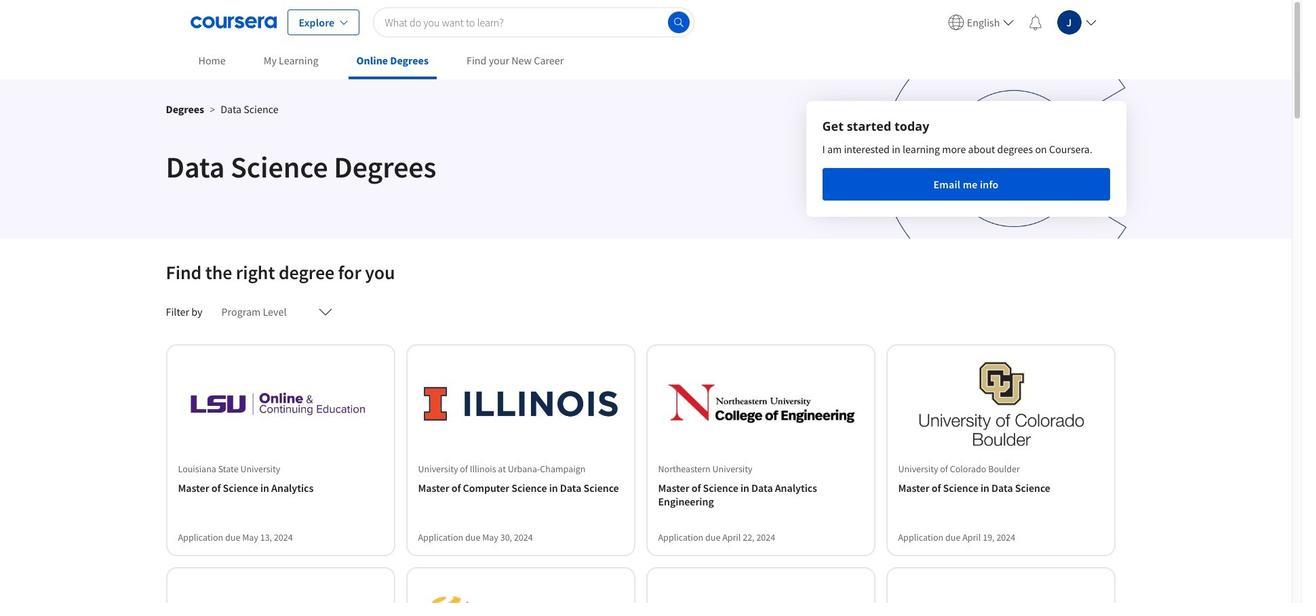 Task type: describe. For each thing, give the bounding box(es) containing it.
coursera image
[[190, 11, 276, 33]]



Task type: locate. For each thing, give the bounding box(es) containing it.
What do you want to learn? text field
[[373, 7, 694, 37]]

None search field
[[373, 7, 694, 37]]



Task type: vqa. For each thing, say whether or not it's contained in the screenshot.
search box
yes



